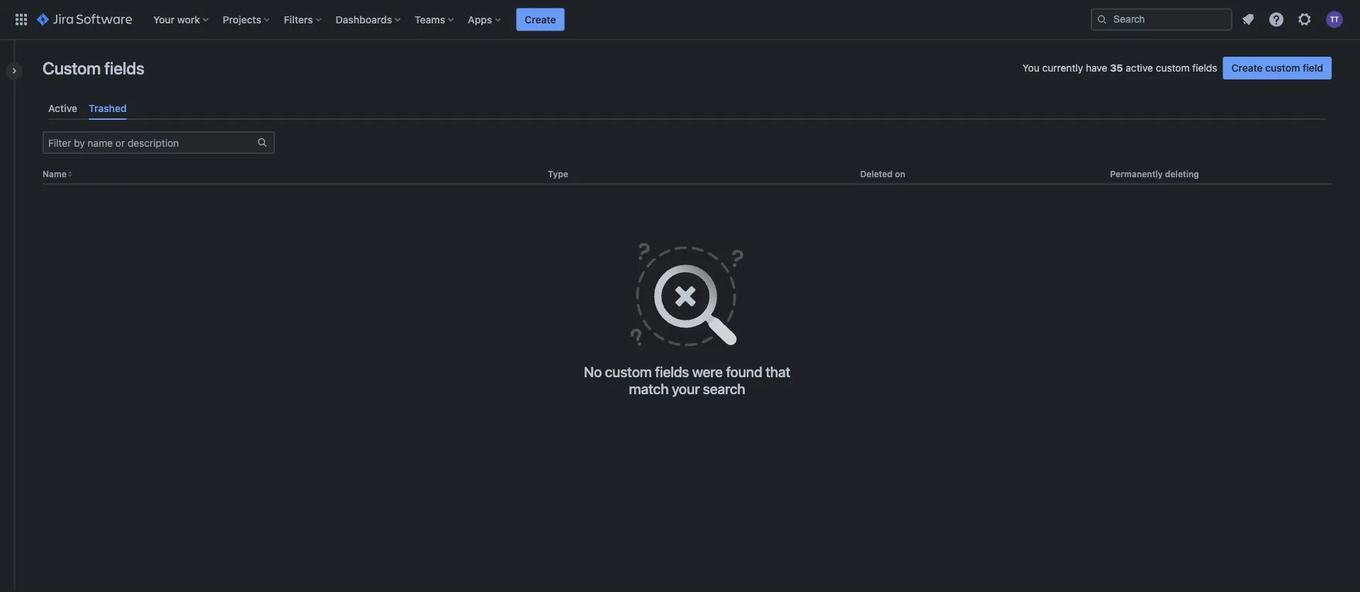 Task type: locate. For each thing, give the bounding box(es) containing it.
apps
[[468, 13, 492, 25]]

custom right active
[[1156, 62, 1190, 74]]

custom left field
[[1266, 62, 1301, 74]]

filters
[[284, 13, 313, 25]]

teams button
[[411, 8, 460, 31]]

tab list containing active
[[43, 96, 1332, 120]]

custom
[[1156, 62, 1190, 74], [1266, 62, 1301, 74], [605, 363, 652, 380]]

custom up 'match'
[[605, 363, 652, 380]]

help image
[[1269, 11, 1286, 28]]

you
[[1023, 62, 1040, 74]]

custom inside no custom fields were found that match your search
[[605, 363, 652, 380]]

projects
[[223, 13, 261, 25]]

permanently deleting
[[1111, 169, 1200, 179]]

create custom field
[[1232, 62, 1324, 74]]

name
[[43, 169, 67, 179]]

fields up the your
[[655, 363, 689, 380]]

deleted
[[861, 169, 893, 179]]

projects button
[[219, 8, 276, 31]]

create inside button
[[1232, 62, 1263, 74]]

custom inside button
[[1266, 62, 1301, 74]]

fields down search field
[[1193, 62, 1218, 74]]

1 horizontal spatial create
[[1232, 62, 1263, 74]]

settings image
[[1297, 11, 1314, 28]]

create right the 'apps' popup button
[[525, 13, 556, 25]]

tab list
[[43, 96, 1332, 120]]

found
[[726, 363, 763, 380]]

you currently have 35 active custom fields
[[1023, 62, 1218, 74]]

jira software image
[[37, 11, 132, 28], [37, 11, 132, 28]]

active
[[48, 102, 77, 114]]

0 horizontal spatial custom
[[605, 363, 652, 380]]

Search field
[[1091, 8, 1233, 31]]

fields up trashed
[[104, 58, 144, 78]]

search image
[[1097, 14, 1108, 25]]

create inside button
[[525, 13, 556, 25]]

custom for no custom fields were found that match your search
[[605, 363, 652, 380]]

banner
[[0, 0, 1361, 40]]

0 vertical spatial create
[[525, 13, 556, 25]]

name button
[[43, 169, 67, 179]]

your
[[672, 380, 700, 397]]

1 horizontal spatial fields
[[655, 363, 689, 380]]

create
[[525, 13, 556, 25], [1232, 62, 1263, 74]]

create down 'notifications' image
[[1232, 62, 1263, 74]]

your
[[153, 13, 175, 25]]

currently
[[1043, 62, 1084, 74]]

2 horizontal spatial custom
[[1266, 62, 1301, 74]]

field
[[1303, 62, 1324, 74]]

1 vertical spatial create
[[1232, 62, 1263, 74]]

no custom fields were found that match your search
[[584, 363, 791, 397]]

deleted on
[[861, 169, 906, 179]]

1 horizontal spatial custom
[[1156, 62, 1190, 74]]

0 horizontal spatial create
[[525, 13, 556, 25]]

fields
[[104, 58, 144, 78], [1193, 62, 1218, 74], [655, 363, 689, 380]]



Task type: vqa. For each thing, say whether or not it's contained in the screenshot.
Name
yes



Task type: describe. For each thing, give the bounding box(es) containing it.
custom for create custom field
[[1266, 62, 1301, 74]]

search
[[703, 380, 746, 397]]

fields inside no custom fields were found that match your search
[[655, 363, 689, 380]]

appswitcher icon image
[[13, 11, 30, 28]]

have
[[1086, 62, 1108, 74]]

no
[[584, 363, 602, 380]]

create for create custom field
[[1232, 62, 1263, 74]]

deleting
[[1166, 169, 1200, 179]]

primary element
[[9, 0, 1091, 39]]

were
[[693, 363, 723, 380]]

match
[[629, 380, 669, 397]]

your work button
[[149, 8, 214, 31]]

type
[[548, 169, 569, 179]]

custom
[[43, 58, 101, 78]]

trashed
[[89, 102, 127, 114]]

2 horizontal spatial fields
[[1193, 62, 1218, 74]]

notifications image
[[1240, 11, 1257, 28]]

create custom field button
[[1223, 57, 1332, 79]]

apps button
[[464, 8, 506, 31]]

custom fields
[[43, 58, 144, 78]]

sidebar navigation image
[[0, 57, 31, 85]]

dashboards button
[[332, 8, 406, 31]]

dashboards
[[336, 13, 392, 25]]

on
[[895, 169, 906, 179]]

filters button
[[280, 8, 327, 31]]

35
[[1111, 62, 1124, 74]]

create for create
[[525, 13, 556, 25]]

banner containing your work
[[0, 0, 1361, 40]]

Filter by name or description text field
[[44, 133, 257, 153]]

active
[[1126, 62, 1154, 74]]

your profile and settings image
[[1327, 11, 1344, 28]]

work
[[177, 13, 200, 25]]

create button
[[516, 8, 565, 31]]

teams
[[415, 13, 445, 25]]

your work
[[153, 13, 200, 25]]

0 horizontal spatial fields
[[104, 58, 144, 78]]

permanently
[[1111, 169, 1163, 179]]

that
[[766, 363, 791, 380]]



